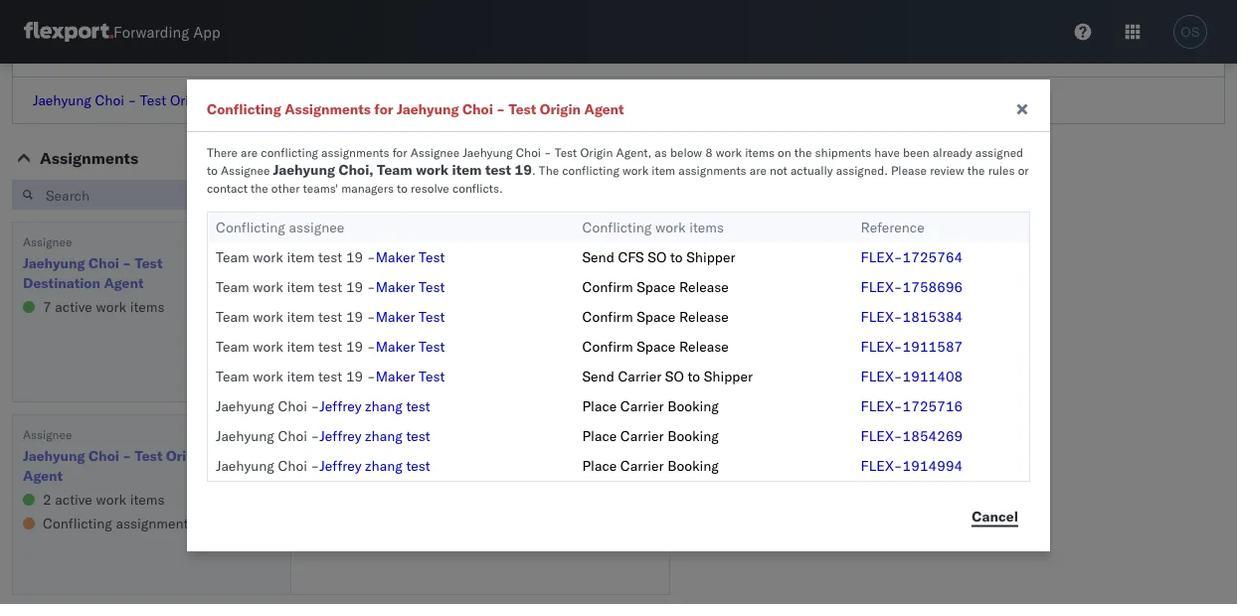 Task type: locate. For each thing, give the bounding box(es) containing it.
consignee for jaehyung choi - test destination agent
[[429, 235, 486, 250]]

zhang
[[365, 398, 403, 415], [365, 428, 403, 445], [365, 458, 403, 475]]

0 vertical spatial the
[[795, 145, 812, 160]]

os
[[1181, 24, 1201, 39]]

1 jeffrey zhang test link from the top
[[320, 398, 431, 415]]

0 vertical spatial booking
[[668, 398, 719, 415]]

2 bookings from the top
[[350, 428, 400, 443]]

5 maker test link from the top
[[376, 368, 445, 386]]

maker test link for flex-1911408
[[376, 368, 445, 386]]

0 horizontal spatial are
[[241, 145, 258, 160]]

jeffrey for flex-1854269
[[320, 428, 362, 445]]

conflicts.
[[453, 181, 503, 196]]

agent inside assignee jaehyung choi - test origin agent
[[23, 468, 63, 485]]

assignments up choi,
[[285, 100, 371, 118]]

0 vertical spatial client is bookings test consignee (42785)
[[299, 235, 541, 250]]

assignee up 2
[[23, 427, 72, 442]]

3 jeffrey zhang test link from the top
[[320, 458, 431, 475]]

2 jaehyung choi - jeffrey zhang test from the top
[[216, 428, 431, 445]]

jeffrey zhang test link for flex-1914994
[[320, 458, 431, 475]]

0 vertical spatial assignments
[[285, 100, 371, 118]]

the right on
[[795, 145, 812, 160]]

active for 2
[[55, 492, 92, 509]]

3 maker from the top
[[376, 308, 415, 326]]

-
[[128, 92, 137, 109], [497, 100, 505, 118], [544, 145, 552, 160], [367, 249, 376, 266], [123, 255, 131, 272], [367, 279, 376, 296], [367, 308, 376, 326], [367, 338, 376, 356], [367, 368, 376, 386], [311, 398, 320, 415], [311, 428, 320, 445], [123, 448, 131, 465], [311, 458, 320, 475]]

0 vertical spatial consignee
[[429, 235, 486, 250]]

contact
[[207, 181, 248, 196]]

1 vertical spatial jeffrey zhang test link
[[320, 428, 431, 445]]

test
[[140, 92, 166, 109], [509, 100, 537, 118], [555, 145, 577, 160], [403, 235, 426, 250], [419, 249, 445, 266], [135, 255, 163, 272], [419, 279, 445, 296], [419, 308, 445, 326], [419, 338, 445, 356], [419, 368, 445, 386], [403, 428, 426, 443], [135, 448, 163, 465]]

2 work item type is from the top
[[299, 452, 400, 467]]

assignee inside assignee jaehyung choi - test origin agent
[[23, 427, 72, 442]]

flex- up flex-1911408
[[861, 338, 903, 356]]

send
[[583, 249, 615, 266], [583, 368, 615, 386]]

0 vertical spatial jeffrey zhang test link
[[320, 398, 431, 415]]

conflicting assignee
[[216, 219, 344, 236]]

0 vertical spatial work item type is
[[299, 259, 400, 274]]

2 send from the top
[[583, 368, 615, 386]]

1 maker test link from the top
[[376, 249, 445, 266]]

(42785) for jaehyung choi - test origin agent
[[489, 428, 541, 443]]

agent up work items on the shipments have been already assigned to assignee
[[585, 100, 624, 118]]

confirm space release for flex-1758696
[[583, 279, 729, 296]]

2 consignee from the top
[[429, 428, 486, 443]]

conflicting
[[261, 145, 318, 160], [562, 163, 620, 178]]

are
[[241, 145, 258, 160], [750, 163, 767, 178]]

0 vertical spatial so
[[648, 249, 667, 266]]

1 flex- from the top
[[861, 249, 903, 266]]

- inside assignee jaehyung choi - test origin agent
[[123, 448, 131, 465]]

type
[[361, 259, 388, 274], [361, 452, 388, 467]]

team work item test 19 - maker test for flex-1758696
[[216, 279, 445, 296]]

1 vertical spatial client
[[299, 428, 334, 443]]

conflicting inside . the conflicting work item assignments are not actually assigned. please review the rules or contact the other teams' managers to resolve conflicts.
[[562, 163, 620, 178]]

release for flex-1911587
[[679, 338, 729, 356]]

jaehyung choi - test origin agent link
[[33, 92, 249, 109], [23, 447, 242, 487]]

0 horizontal spatial the
[[251, 181, 268, 196]]

1 vertical spatial bookings
[[350, 428, 400, 443]]

2 zhang from the top
[[365, 428, 403, 445]]

1 horizontal spatial assignments
[[321, 145, 390, 160]]

updates
[[497, 259, 542, 274]]

0 vertical spatial assignments
[[321, 145, 390, 160]]

1 vertical spatial client is bookings test consignee (42785)
[[299, 428, 541, 443]]

team for flex-1911587
[[216, 338, 249, 356]]

client is bookings test consignee (42785) up space release
[[299, 428, 541, 443]]

carrier for flex-1914994
[[621, 458, 664, 475]]

jaehyung choi - test origin agent link up 2 active work items
[[23, 447, 242, 487]]

maker test link for flex-1758696
[[376, 279, 445, 296]]

active right 2
[[55, 492, 92, 509]]

to inside work items on the shipments have been already assigned to assignee
[[207, 163, 218, 178]]

assignee up "destination"
[[23, 234, 72, 249]]

1 vertical spatial zhang
[[365, 428, 403, 445]]

assignments down 2 active work items
[[116, 515, 195, 533]]

work item type is for jaehyung choi - test destination agent
[[299, 259, 400, 274]]

2 place from the top
[[583, 428, 617, 445]]

to
[[207, 163, 218, 178], [397, 181, 408, 196], [671, 249, 683, 266], [688, 368, 701, 386]]

0 vertical spatial confirm
[[583, 279, 633, 296]]

2 work from the top
[[299, 452, 329, 467]]

0 vertical spatial jaehyung choi - jeffrey zhang test
[[216, 398, 431, 415]]

2 type from the top
[[361, 452, 388, 467]]

1 client is bookings test consignee (42785) from the top
[[299, 235, 541, 250]]

2 vertical spatial jeffrey
[[320, 458, 362, 475]]

1 client from the top
[[299, 235, 334, 250]]

already
[[933, 145, 973, 160]]

item left space release
[[332, 452, 358, 467]]

shipper
[[687, 249, 736, 266], [704, 368, 753, 386]]

1 item from the top
[[332, 259, 358, 274]]

1 vertical spatial jeffrey
[[320, 428, 362, 445]]

1854269
[[903, 428, 963, 445]]

assignments up search text box
[[40, 148, 138, 168]]

carrier for flex-1911408
[[618, 368, 662, 386]]

19 for flex-1911587
[[346, 338, 363, 356]]

1 confirm from the top
[[583, 279, 633, 296]]

schedule
[[443, 259, 493, 274]]

shipper for send cfs so to shipper
[[687, 249, 736, 266]]

place for flex-1854269
[[583, 428, 617, 445]]

item for jaehyung choi - test origin agent
[[332, 452, 358, 467]]

0 vertical spatial work
[[299, 259, 329, 274]]

confirm
[[583, 279, 633, 296], [583, 308, 633, 326], [583, 338, 633, 356]]

2 client from the top
[[299, 428, 334, 443]]

1 vertical spatial confirm space release
[[583, 308, 729, 326]]

- inside 'assignee jaehyung choi - test destination agent'
[[123, 255, 131, 272]]

jaehyung choi - jeffrey zhang test
[[216, 398, 431, 415], [216, 428, 431, 445], [216, 458, 431, 475]]

3 maker test link from the top
[[376, 308, 445, 326]]

test inside 'assignee jaehyung choi - test destination agent'
[[135, 255, 163, 272]]

jaehyung choi - jeffrey zhang test for flex-1854269
[[216, 428, 431, 445]]

choi,
[[339, 161, 374, 179]]

items inside work items on the shipments have been already assigned to assignee
[[745, 145, 775, 160]]

app
[[193, 22, 221, 41]]

jaehyung inside assignee jaehyung choi - test origin agent
[[23, 448, 85, 465]]

flex- down flex-1911587 link
[[861, 368, 903, 386]]

1 vertical spatial jaehyung choi - jeffrey zhang test
[[216, 428, 431, 445]]

team work item test 19 - maker test for flex-1911587
[[216, 338, 445, 356]]

1 vertical spatial shipper
[[704, 368, 753, 386]]

on
[[778, 145, 792, 160]]

2 vertical spatial booking
[[668, 458, 719, 475]]

0 vertical spatial place
[[583, 398, 617, 415]]

1 work item type is from the top
[[299, 259, 400, 274]]

2 vertical spatial confirm space release
[[583, 338, 729, 356]]

flex- up flex-1815384
[[861, 279, 903, 296]]

4 team work item test 19 - maker test from the top
[[216, 338, 445, 356]]

2 place carrier booking from the top
[[583, 428, 719, 445]]

the left rules
[[968, 163, 986, 178]]

item down assignee
[[332, 259, 358, 274]]

place carrier booking for flex-1914994
[[583, 458, 719, 475]]

19
[[515, 161, 532, 179], [346, 249, 363, 266], [346, 279, 363, 296], [346, 308, 363, 326], [346, 338, 363, 356], [346, 368, 363, 386]]

consignee up space release
[[429, 428, 486, 443]]

3 confirm from the top
[[583, 338, 633, 356]]

flex- down reference
[[861, 249, 903, 266]]

1 vertical spatial work
[[299, 452, 329, 467]]

client
[[299, 235, 334, 250], [299, 428, 334, 443]]

1 active from the top
[[55, 298, 92, 316]]

5 team work item test 19 - maker test from the top
[[216, 368, 445, 386]]

flex-1725764
[[861, 249, 963, 266]]

please
[[892, 163, 927, 178]]

4 maker test link from the top
[[376, 338, 445, 356]]

0 vertical spatial shipper
[[687, 249, 736, 266]]

space for flex-1911587
[[637, 338, 676, 356]]

1 vertical spatial place carrier booking
[[583, 428, 719, 445]]

0 vertical spatial zhang
[[365, 398, 403, 415]]

maker test link
[[376, 249, 445, 266], [376, 279, 445, 296], [376, 308, 445, 326], [376, 338, 445, 356], [376, 368, 445, 386]]

place carrier booking
[[583, 398, 719, 415], [583, 428, 719, 445], [583, 458, 719, 475]]

assignee up contact
[[221, 163, 270, 178]]

conflicting for conflicting assignments for jaehyung choi - test origin agent
[[207, 100, 281, 118]]

team work item test 19 - maker test for flex-1911408
[[216, 368, 445, 386]]

jaehyung choi - test origin agent link down forwarding
[[33, 92, 249, 109]]

1 vertical spatial active
[[55, 492, 92, 509]]

test
[[485, 161, 512, 179], [318, 249, 343, 266], [318, 279, 343, 296], [318, 308, 343, 326], [318, 338, 343, 356], [318, 368, 343, 386], [406, 398, 431, 415], [406, 428, 431, 445], [406, 458, 431, 475]]

carrier for flex-1854269
[[621, 428, 664, 445]]

reference
[[861, 219, 925, 236]]

there
[[207, 145, 238, 160]]

conflicting down contact
[[216, 219, 285, 236]]

4 maker from the top
[[376, 338, 415, 356]]

flex- for 1914994
[[861, 458, 903, 475]]

flex- for 1725764
[[861, 249, 903, 266]]

1 booking from the top
[[668, 398, 719, 415]]

confirm for flex-1815384
[[583, 308, 633, 326]]

0 vertical spatial type
[[361, 259, 388, 274]]

3 place carrier booking from the top
[[583, 458, 719, 475]]

flex-1914994 link
[[861, 458, 963, 475]]

1 vertical spatial (42785)
[[489, 428, 541, 443]]

7 active work items
[[43, 298, 165, 316]]

1 vertical spatial send
[[583, 368, 615, 386]]

1 send from the top
[[583, 249, 615, 266]]

origin up the
[[540, 100, 581, 118]]

1 vertical spatial type
[[361, 452, 388, 467]]

2 client is bookings test consignee (42785) from the top
[[299, 428, 541, 443]]

1 vertical spatial for
[[393, 145, 408, 160]]

3 zhang from the top
[[365, 458, 403, 475]]

work item type is left space release
[[299, 452, 400, 467]]

choi inside 'assignee jaehyung choi - test destination agent'
[[89, 255, 119, 272]]

conflicting up other
[[261, 145, 318, 160]]

6 flex- from the top
[[861, 398, 903, 415]]

place carrier booking for flex-1725716
[[583, 398, 719, 415]]

client for jaehyung choi - test origin agent
[[299, 428, 334, 443]]

jaehyung inside 'assignee jaehyung choi - test destination agent'
[[23, 255, 85, 272]]

2 vertical spatial place
[[583, 458, 617, 475]]

so for cfs
[[648, 249, 667, 266]]

5 flex- from the top
[[861, 368, 903, 386]]

2 jeffrey zhang test link from the top
[[320, 428, 431, 445]]

1 jeffrey from the top
[[320, 398, 362, 415]]

there are conflicting assignments for assignee jaehyung choi - test origin agent , as below 8
[[207, 145, 713, 160]]

2 vertical spatial jeffrey zhang test link
[[320, 458, 431, 475]]

team for flex-1725764
[[216, 249, 249, 266]]

so
[[648, 249, 667, 266], [665, 368, 684, 386]]

1 team work item test 19 - maker test from the top
[[216, 249, 445, 266]]

flex- down flex-1758696
[[861, 308, 903, 326]]

release for flex-1815384
[[679, 308, 729, 326]]

2 vertical spatial jaehyung choi - jeffrey zhang test
[[216, 458, 431, 475]]

1 jaehyung choi - jeffrey zhang test from the top
[[216, 398, 431, 415]]

conflicting up there in the top of the page
[[207, 100, 281, 118]]

2 horizontal spatial assignments
[[679, 163, 747, 178]]

1 vertical spatial so
[[665, 368, 684, 386]]

send for send cfs so to shipper
[[583, 249, 615, 266]]

maker for flex-1725764
[[376, 249, 415, 266]]

assignments down 8
[[679, 163, 747, 178]]

0 vertical spatial client
[[299, 235, 334, 250]]

place for flex-1914994
[[583, 458, 617, 475]]

7 flex- from the top
[[861, 428, 903, 445]]

type left import
[[361, 259, 388, 274]]

1 vertical spatial place
[[583, 428, 617, 445]]

conflicting
[[207, 100, 281, 118], [216, 219, 285, 236], [583, 219, 652, 236], [43, 515, 112, 533]]

1 horizontal spatial conflicting
[[562, 163, 620, 178]]

the left other
[[251, 181, 268, 196]]

19 for flex-1911408
[[346, 368, 363, 386]]

shipments
[[815, 145, 872, 160]]

1 confirm space release from the top
[[583, 279, 729, 296]]

0 vertical spatial item
[[332, 259, 358, 274]]

1 vertical spatial confirm
[[583, 308, 633, 326]]

2 team work item test 19 - maker test from the top
[[216, 279, 445, 296]]

work item type is down assignee
[[299, 259, 400, 274]]

is
[[337, 235, 346, 250], [391, 259, 400, 274], [337, 428, 346, 443], [391, 452, 400, 467]]

1 zhang from the top
[[365, 398, 403, 415]]

0 vertical spatial conflicting
[[261, 145, 318, 160]]

origin up . the conflicting work item assignments are not actually assigned. please review the rules or contact the other teams' managers to resolve conflicts.
[[581, 145, 613, 160]]

work
[[299, 259, 329, 274], [299, 452, 329, 467]]

resolve
[[411, 181, 450, 196]]

4 flex- from the top
[[861, 338, 903, 356]]

team
[[377, 161, 413, 179], [216, 249, 249, 266], [216, 279, 249, 296], [216, 308, 249, 326], [216, 338, 249, 356], [216, 368, 249, 386]]

3 team work item test 19 - maker test from the top
[[216, 308, 445, 326]]

so for carrier
[[665, 368, 684, 386]]

2 vertical spatial confirm
[[583, 338, 633, 356]]

1 vertical spatial are
[[750, 163, 767, 178]]

release
[[679, 279, 729, 296], [679, 308, 729, 326], [679, 338, 729, 356], [441, 452, 483, 467]]

1 type from the top
[[361, 259, 388, 274]]

0 horizontal spatial conflicting
[[261, 145, 318, 160]]

2 booking from the top
[[668, 428, 719, 445]]

flex- for 1854269
[[861, 428, 903, 445]]

assignee up resolve
[[411, 145, 460, 160]]

2 vertical spatial place carrier booking
[[583, 458, 719, 475]]

active right 7
[[55, 298, 92, 316]]

1 consignee from the top
[[429, 235, 486, 250]]

bookings for jaehyung choi - test origin agent
[[350, 428, 400, 443]]

agent up 7 active work items
[[104, 275, 144, 292]]

os button
[[1168, 9, 1214, 55]]

conflicting down 2 active work items
[[43, 515, 112, 533]]

3 flex- from the top
[[861, 308, 903, 326]]

work item type is
[[299, 259, 400, 274], [299, 452, 400, 467]]

send cfs so to shipper
[[583, 249, 736, 266]]

conflicting for conflicting assignee
[[216, 219, 285, 236]]

item for flex-1758696
[[287, 279, 315, 296]]

flex-1725764 link
[[861, 249, 963, 266]]

jaehyung choi, team work item test 19
[[273, 161, 532, 179]]

confirm for flex-1911587
[[583, 338, 633, 356]]

type for jaehyung choi - test origin agent
[[361, 452, 388, 467]]

1 vertical spatial booking
[[668, 428, 719, 445]]

conflicting right the
[[562, 163, 620, 178]]

0 vertical spatial bookings
[[350, 235, 400, 250]]

conflicting up cfs
[[583, 219, 652, 236]]

jeffrey zhang test link for flex-1725716
[[320, 398, 431, 415]]

3 booking from the top
[[668, 458, 719, 475]]

shipper for send carrier so to shipper
[[704, 368, 753, 386]]

2 maker test link from the top
[[376, 279, 445, 296]]

2 horizontal spatial the
[[968, 163, 986, 178]]

item inside . the conflicting work item assignments are not actually assigned. please review the rules or contact the other teams' managers to resolve conflicts.
[[652, 163, 676, 178]]

2 active from the top
[[55, 492, 92, 509]]

0 vertical spatial are
[[241, 145, 258, 160]]

agent up 2
[[23, 468, 63, 485]]

0 vertical spatial place carrier booking
[[583, 398, 719, 415]]

1 horizontal spatial are
[[750, 163, 767, 178]]

items left on
[[745, 145, 775, 160]]

3 place from the top
[[583, 458, 617, 475]]

assignments
[[321, 145, 390, 160], [679, 163, 747, 178], [116, 515, 195, 533]]

type left space release
[[361, 452, 388, 467]]

3 confirm space release from the top
[[583, 338, 729, 356]]

work for jaehyung choi - test destination agent
[[299, 259, 329, 274]]

1 vertical spatial conflicting
[[562, 163, 620, 178]]

work
[[716, 145, 742, 160], [416, 161, 449, 179], [623, 163, 649, 178], [656, 219, 686, 236], [253, 249, 284, 266], [253, 279, 284, 296], [96, 298, 126, 316], [253, 308, 284, 326], [253, 338, 284, 356], [253, 368, 284, 386], [96, 492, 126, 509]]

2 item from the top
[[332, 452, 358, 467]]

1 vertical spatial assignments
[[679, 163, 747, 178]]

2 flex- from the top
[[861, 279, 903, 296]]

2 jeffrey from the top
[[320, 428, 362, 445]]

flex-1911408 link
[[861, 368, 963, 386]]

flexport. image
[[24, 22, 113, 42]]

active
[[55, 298, 92, 316], [55, 492, 92, 509]]

flex- down flex-1725716
[[861, 428, 903, 445]]

Search text field
[[12, 180, 204, 210]]

assignments
[[285, 100, 371, 118], [40, 148, 138, 168]]

1 vertical spatial assignments
[[40, 148, 138, 168]]

teams'
[[303, 181, 338, 196]]

item
[[452, 161, 482, 179], [652, 163, 676, 178], [287, 249, 315, 266], [287, 279, 315, 296], [287, 308, 315, 326], [287, 338, 315, 356], [287, 368, 315, 386]]

origin up conflicting assignments
[[166, 448, 207, 465]]

bookings
[[350, 235, 400, 250], [350, 428, 400, 443]]

8 flex- from the top
[[861, 458, 903, 475]]

items
[[745, 145, 775, 160], [690, 219, 724, 236], [130, 298, 165, 316], [130, 492, 165, 509]]

0 vertical spatial active
[[55, 298, 92, 316]]

assignee inside work items on the shipments have been already assigned to assignee
[[221, 163, 270, 178]]

1 vertical spatial work item type is
[[299, 452, 400, 467]]

2 vertical spatial the
[[251, 181, 268, 196]]

1 bookings from the top
[[350, 235, 400, 250]]

0 horizontal spatial assignments
[[40, 148, 138, 168]]

1 place carrier booking from the top
[[583, 398, 719, 415]]

are right there in the top of the page
[[241, 145, 258, 160]]

consignee up schedule
[[429, 235, 486, 250]]

2 vertical spatial zhang
[[365, 458, 403, 475]]

are left not
[[750, 163, 767, 178]]

item for flex-1911408
[[287, 368, 315, 386]]

1 work from the top
[[299, 259, 329, 274]]

destination
[[23, 275, 100, 292]]

1 maker from the top
[[376, 249, 415, 266]]

booking for flex-1914994
[[668, 458, 719, 475]]

1 (42785) from the top
[[489, 235, 541, 250]]

client is bookings test consignee (42785) up import
[[299, 235, 541, 250]]

flex- down 'flex-1854269' link
[[861, 458, 903, 475]]

team work item test 19 - maker test for flex-1815384
[[216, 308, 445, 326]]

conflicting for conflicting assignments
[[43, 515, 112, 533]]

2 (42785) from the top
[[489, 428, 541, 443]]

cfs
[[618, 249, 644, 266]]

flex-
[[861, 249, 903, 266], [861, 279, 903, 296], [861, 308, 903, 326], [861, 338, 903, 356], [861, 368, 903, 386], [861, 398, 903, 415], [861, 428, 903, 445], [861, 458, 903, 475]]

jeffrey zhang test link
[[320, 398, 431, 415], [320, 428, 431, 445], [320, 458, 431, 475]]

0 vertical spatial send
[[583, 249, 615, 266]]

forwarding app link
[[24, 22, 221, 42]]

team work item test 19 - maker test
[[216, 249, 445, 266], [216, 279, 445, 296], [216, 308, 445, 326], [216, 338, 445, 356], [216, 368, 445, 386]]

3 jaehyung choi - jeffrey zhang test from the top
[[216, 458, 431, 475]]

consignee for jaehyung choi - test origin agent
[[429, 428, 486, 443]]

1815384
[[903, 308, 963, 326]]

jaehyung
[[33, 92, 91, 109], [397, 100, 459, 118], [463, 145, 513, 160], [273, 161, 335, 179], [23, 255, 85, 272], [216, 398, 274, 415], [216, 428, 274, 445], [23, 448, 85, 465], [216, 458, 274, 475]]

consignee
[[429, 235, 486, 250], [429, 428, 486, 443]]

2 maker from the top
[[376, 279, 415, 296]]

review
[[930, 163, 965, 178]]

choi inside assignee jaehyung choi - test origin agent
[[89, 448, 119, 465]]

1 place from the top
[[583, 398, 617, 415]]

1 horizontal spatial the
[[795, 145, 812, 160]]

0 horizontal spatial assignments
[[116, 515, 195, 533]]

jeffrey
[[320, 398, 362, 415], [320, 428, 362, 445], [320, 458, 362, 475]]

place for flex-1725716
[[583, 398, 617, 415]]

confirm space release
[[583, 279, 729, 296], [583, 308, 729, 326], [583, 338, 729, 356]]

1 vertical spatial item
[[332, 452, 358, 467]]

conflicting for are
[[261, 145, 318, 160]]

flex- up flex-1854269
[[861, 398, 903, 415]]

assignments up choi,
[[321, 145, 390, 160]]

3 jeffrey from the top
[[320, 458, 362, 475]]

0 vertical spatial jeffrey
[[320, 398, 362, 415]]

1 vertical spatial consignee
[[429, 428, 486, 443]]

assignee
[[411, 145, 460, 160], [221, 163, 270, 178], [23, 234, 72, 249], [23, 427, 72, 442]]

0 vertical spatial confirm space release
[[583, 279, 729, 296]]

assignee inside 'assignee jaehyung choi - test destination agent'
[[23, 234, 72, 249]]

5 maker from the top
[[376, 368, 415, 386]]

2 confirm space release from the top
[[583, 308, 729, 326]]

(42785) for jaehyung choi - test destination agent
[[489, 235, 541, 250]]

forwarding
[[113, 22, 189, 41]]

choi
[[95, 92, 124, 109], [463, 100, 493, 118], [516, 145, 541, 160], [89, 255, 119, 272], [278, 398, 307, 415], [278, 428, 307, 445], [89, 448, 119, 465], [278, 458, 307, 475]]

2 confirm from the top
[[583, 308, 633, 326]]

maker for flex-1815384
[[376, 308, 415, 326]]

0 vertical spatial (42785)
[[489, 235, 541, 250]]



Task type: vqa. For each thing, say whether or not it's contained in the screenshot.
for to the bottom
yes



Task type: describe. For each thing, give the bounding box(es) containing it.
assignee jaehyung choi - test origin agent
[[23, 427, 207, 485]]

confirm space release for flex-1911587
[[583, 338, 729, 356]]

zhang for flex-1725716
[[365, 398, 403, 415]]

0 vertical spatial for
[[374, 100, 394, 118]]

0 vertical spatial jaehyung choi - test origin agent link
[[33, 92, 249, 109]]

team for flex-1911408
[[216, 368, 249, 386]]

conflicting assignments for jaehyung choi - test origin agent
[[207, 100, 624, 118]]

assignee
[[289, 219, 344, 236]]

1 vertical spatial the
[[968, 163, 986, 178]]

work for jaehyung choi - test origin agent
[[299, 452, 329, 467]]

team work item test 19 - maker test for flex-1725764
[[216, 249, 445, 266]]

origin inside assignee jaehyung choi - test origin agent
[[166, 448, 207, 465]]

.
[[532, 163, 536, 178]]

booking for flex-1725716
[[668, 398, 719, 415]]

or
[[1019, 163, 1029, 178]]

zhang for flex-1854269
[[365, 428, 403, 445]]

cancel button
[[960, 502, 1031, 532]]

managers
[[342, 181, 394, 196]]

1911408
[[903, 368, 963, 386]]

send for send carrier so to shipper
[[583, 368, 615, 386]]

bookings for jaehyung choi - test destination agent
[[350, 235, 400, 250]]

n/a
[[282, 92, 310, 109]]

not
[[770, 163, 788, 178]]

1725716
[[903, 398, 963, 415]]

conflicting for conflicting work items
[[583, 219, 652, 236]]

jaehyung choi - jeffrey zhang test for flex-1914994
[[216, 458, 431, 475]]

flex-1815384
[[861, 308, 963, 326]]

flex-1911587
[[861, 338, 963, 356]]

import schedule updates
[[404, 259, 542, 274]]

flex-1911587 link
[[861, 338, 963, 356]]

jaehyung choi - jeffrey zhang test for flex-1725716
[[216, 398, 431, 415]]

1 vertical spatial jaehyung choi - test origin agent link
[[23, 447, 242, 487]]

to inside . the conflicting work item assignments are not actually assigned. please review the rules or contact the other teams' managers to resolve conflicts.
[[397, 181, 408, 196]]

test inside assignee jaehyung choi - test origin agent
[[135, 448, 163, 465]]

been
[[903, 145, 930, 160]]

zhang for flex-1914994
[[365, 458, 403, 475]]

actually
[[791, 163, 833, 178]]

2 active work items
[[43, 492, 165, 509]]

work inside . the conflicting work item assignments are not actually assigned. please review the rules or contact the other teams' managers to resolve conflicts.
[[623, 163, 649, 178]]

flex- for 1911408
[[861, 368, 903, 386]]

confirm space release for flex-1815384
[[583, 308, 729, 326]]

import
[[404, 259, 440, 274]]

1725764
[[903, 249, 963, 266]]

flex- for 1815384
[[861, 308, 903, 326]]

space release
[[404, 452, 483, 467]]

jaehyung choi - test origin agent
[[33, 92, 249, 109]]

item for jaehyung choi - test destination agent
[[332, 259, 358, 274]]

release for flex-1758696
[[679, 279, 729, 296]]

conflicting assignments
[[43, 515, 195, 533]]

work item type is for jaehyung choi - test origin agent
[[299, 452, 400, 467]]

maker test link for flex-1815384
[[376, 308, 445, 326]]

space for flex-1758696
[[637, 279, 676, 296]]

2 vertical spatial assignments
[[116, 515, 195, 533]]

item for flex-1911587
[[287, 338, 315, 356]]

flex-1725716
[[861, 398, 963, 415]]

flex-1815384 link
[[861, 308, 963, 326]]

item for flex-1815384
[[287, 308, 315, 326]]

jeffrey for flex-1725716
[[320, 398, 362, 415]]

miami
[[530, 92, 569, 109]]

1914994
[[903, 458, 963, 475]]

item for flex-1725764
[[287, 249, 315, 266]]

client is bookings test consignee (42785) for jaehyung choi - test destination agent
[[299, 235, 541, 250]]

19 for flex-1815384
[[346, 308, 363, 326]]

2
[[43, 492, 51, 509]]

. the conflicting work item assignments are not actually assigned. please review the rules or contact the other teams' managers to resolve conflicts.
[[207, 163, 1029, 196]]

flex- for 1758696
[[861, 279, 903, 296]]

client is bookings test consignee (42785) for jaehyung choi - test origin agent
[[299, 428, 541, 443]]

type for jaehyung choi - test destination agent
[[361, 259, 388, 274]]

have
[[875, 145, 900, 160]]

booking for flex-1854269
[[668, 428, 719, 445]]

origin up there in the top of the page
[[170, 92, 208, 109]]

work inside work items on the shipments have been already assigned to assignee
[[716, 145, 742, 160]]

cancel
[[972, 508, 1019, 525]]

flex-1758696
[[861, 279, 963, 296]]

work items on the shipments have been already assigned to assignee
[[207, 145, 1024, 178]]

assignments inside . the conflicting work item assignments are not actually assigned. please review the rules or contact the other teams' managers to resolve conflicts.
[[679, 163, 747, 178]]

jaehyung choi - test destination agent link
[[23, 254, 242, 294]]

assigned
[[976, 145, 1024, 160]]

maker for flex-1911587
[[376, 338, 415, 356]]

maker test link for flex-1725764
[[376, 249, 445, 266]]

19 for flex-1725764
[[346, 249, 363, 266]]

maker for flex-1911408
[[376, 368, 415, 386]]

conflicting for the
[[562, 163, 620, 178]]

send carrier so to shipper
[[583, 368, 753, 386]]

1 horizontal spatial assignments
[[285, 100, 371, 118]]

confirm for flex-1758696
[[583, 279, 633, 296]]

flex- for 1725716
[[861, 398, 903, 415]]

8
[[706, 145, 713, 160]]

team for flex-1815384
[[216, 308, 249, 326]]

7
[[43, 298, 51, 316]]

are inside . the conflicting work item assignments are not actually assigned. please review the rules or contact the other teams' managers to resolve conflicts.
[[750, 163, 767, 178]]

jeffrey for flex-1914994
[[320, 458, 362, 475]]

client for jaehyung choi - test destination agent
[[299, 235, 334, 250]]

jeffrey zhang test link for flex-1854269
[[320, 428, 431, 445]]

the
[[539, 163, 559, 178]]

the inside work items on the shipments have been already assigned to assignee
[[795, 145, 812, 160]]

items down jaehyung choi - test destination agent link
[[130, 298, 165, 316]]

conflicting work items
[[583, 219, 724, 236]]

1911587
[[903, 338, 963, 356]]

agent up there in the top of the page
[[212, 92, 249, 109]]

flex-1911408
[[861, 368, 963, 386]]

carrier for flex-1725716
[[621, 398, 664, 415]]

forwarding app
[[113, 22, 221, 41]]

place carrier booking for flex-1854269
[[583, 428, 719, 445]]

flex-1725716 link
[[861, 398, 963, 415]]

flex-1758696 link
[[861, 279, 963, 296]]

space for flex-1815384
[[637, 308, 676, 326]]

rules
[[989, 163, 1015, 178]]

assigned.
[[837, 163, 888, 178]]

team for flex-1758696
[[216, 279, 249, 296]]

agent left as
[[616, 145, 648, 160]]

flex- for 1911587
[[861, 338, 903, 356]]

items up conflicting assignments
[[130, 492, 165, 509]]

assignee jaehyung choi - test destination agent
[[23, 234, 163, 292]]

flex-1854269
[[861, 428, 963, 445]]

active for 7
[[55, 298, 92, 316]]

,
[[648, 145, 652, 160]]

1758696
[[903, 279, 963, 296]]

flex-1854269 link
[[861, 428, 963, 445]]

agent inside 'assignee jaehyung choi - test destination agent'
[[104, 275, 144, 292]]

as
[[655, 145, 668, 160]]

flex-1914994
[[861, 458, 963, 475]]

other
[[271, 181, 300, 196]]

below
[[671, 145, 703, 160]]

maker for flex-1758696
[[376, 279, 415, 296]]

maker test link for flex-1911587
[[376, 338, 445, 356]]

items up send cfs so to shipper
[[690, 219, 724, 236]]

19 for flex-1758696
[[346, 279, 363, 296]]



